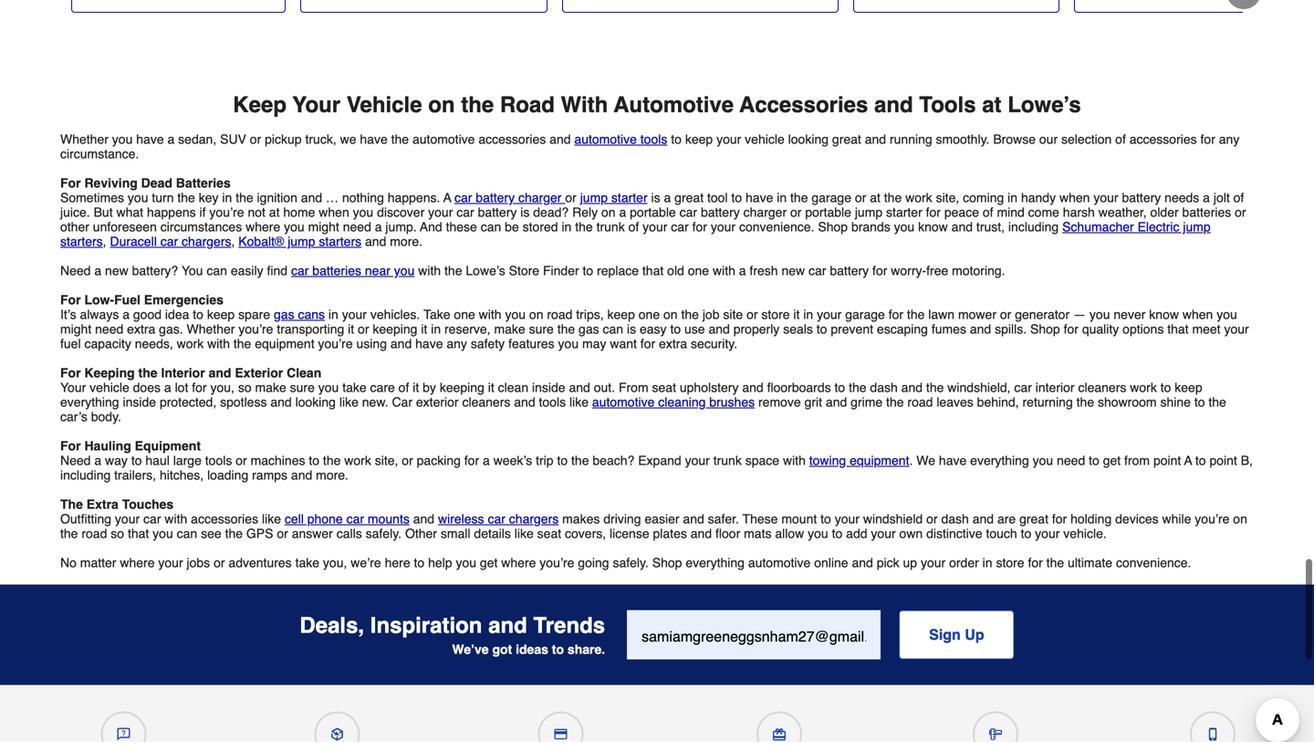 Task type: describe. For each thing, give the bounding box(es) containing it.
know inside is a great tool to have in the garage or at the work site, coming in handy when your battery needs a jolt of juice. but what happens if you're not at home when you discover your car battery is dead? rely on a portable car battery charger or portable jump starter for peace of mind come harsh weather, older batteries or other unforeseen circumstances where you might need a jump. and these can be stored in the trunk of your car for your convenience. shop brands you know and trust, including
[[919, 220, 949, 234]]

starter inside "for reviving dead batteries sometimes you turn the key in the ignition and … nothing happens. a car battery charger or jump starter"
[[612, 190, 648, 205]]

for for for low-fuel emergencies it's always a good idea to keep spare gas cans
[[60, 293, 81, 307]]

a right rely
[[620, 205, 627, 220]]

with
[[561, 92, 608, 117]]

0 horizontal spatial inside
[[123, 395, 156, 410]]

the right grit
[[849, 380, 867, 395]]

equipment inside for hauling equipment need a way to haul large tools or machines to the work site, or packing for a week's trip to the beach? expand your trunk space with towing equipment
[[850, 453, 910, 468]]

or inside "for reviving dead batteries sometimes you turn the key in the ignition and … nothing happens. a car battery charger or jump starter"
[[566, 190, 577, 205]]

you're up "exterior"
[[239, 322, 273, 337]]

sedan,
[[178, 132, 217, 147]]

with down and
[[418, 264, 441, 278]]

a left sedan,
[[168, 132, 175, 147]]

help
[[428, 556, 453, 570]]

the left road
[[461, 92, 494, 117]]

in left reserve,
[[431, 322, 441, 337]]

suv
[[220, 132, 246, 147]]

1 horizontal spatial extra
[[659, 337, 688, 351]]

2 portable from the left
[[806, 205, 852, 220]]

your inside the extra touches outfitting your car with accessories like cell phone car mounts and wireless car chargers
[[115, 512, 140, 526]]

low-
[[84, 293, 114, 307]]

the left the windshield,
[[927, 380, 945, 395]]

these
[[743, 512, 778, 526]]

1 need from the top
[[60, 264, 91, 278]]

harsh
[[1064, 205, 1096, 220]]

the extra touches outfitting your car with accessories like cell phone car mounts and wireless car chargers
[[60, 497, 559, 526]]

for for for hauling equipment need a way to haul large tools or machines to the work site, or packing for a week's trip to the beach? expand your trunk space with towing equipment
[[60, 439, 81, 453]]

pickup image
[[331, 728, 344, 741]]

can inside 'in your vehicles. take one with you on road trips, keep one on the job site or store it in your garage for the lawn mower or generator — you never know when you might need extra gas. whether you're transporting it or keeping it in reserve, make sure the gas can is easy to use and properly seals to prevent escaping fumes and spills. shop for quality options that meet your fuel capacity needs, work with the equipment you're using and have any safety features you may want for extra security.'
[[603, 322, 624, 337]]

for reviving dead batteries sometimes you turn the key in the ignition and … nothing happens. a car battery charger or jump starter
[[60, 176, 648, 205]]

know inside 'in your vehicles. take one with you on road trips, keep one on the job site or store it in your garage for the lawn mower or generator — you never know when you might need extra gas. whether you're transporting it or keeping it in reserve, make sure the gas can is easy to use and properly seals to prevent escaping fumes and spills. shop for quality options that meet your fuel capacity needs, work with the equipment you're using and have any safety features you may want for extra security.'
[[1150, 307, 1180, 322]]

hitches,
[[160, 468, 204, 483]]

and right use
[[709, 322, 730, 337]]

your right up
[[921, 556, 946, 570]]

out.
[[594, 380, 616, 395]]

and left 'safer.'
[[683, 512, 705, 526]]

to inside to keep your vehicle looking great and running smoothly. browse our selection of accessories for any circumstance.
[[671, 132, 682, 147]]

happens.
[[388, 190, 440, 205]]

it's
[[60, 307, 76, 322]]

towing
[[810, 453, 847, 468]]

ramps
[[252, 468, 288, 483]]

and
[[420, 220, 443, 234]]

you down 'touches'
[[153, 526, 173, 541]]

you're left "using"
[[318, 337, 353, 351]]

or right jobs
[[214, 556, 225, 570]]

prevent
[[831, 322, 874, 337]]

or right the "suv" at the top left of the page
[[250, 132, 261, 147]]

it right properly
[[794, 307, 800, 322]]

or up brands
[[855, 190, 867, 205]]

might inside is a great tool to have in the garage or at the work site, coming in handy when your battery needs a jolt of juice. but what happens if you're not at home when you discover your car battery is dead? rely on a portable car battery charger or portable jump starter for peace of mind come harsh weather, older batteries or other unforeseen circumstances where you might need a jump. and these can be stored in the trunk of your car for your convenience. shop brands you know and trust, including
[[308, 220, 340, 234]]

more. inside . we have everything you need to get from point a to point b, including trailers, hitches, loading ramps and more.
[[316, 468, 349, 483]]

for for for reviving dead batteries sometimes you turn the key in the ignition and … nothing happens. a car battery charger or jump starter
[[60, 176, 81, 190]]

your left windshield
[[835, 512, 860, 526]]

road
[[500, 92, 555, 117]]

exterior
[[416, 395, 459, 410]]

or right gps
[[277, 526, 288, 541]]

0 horizontal spatial where
[[120, 556, 155, 570]]

order
[[950, 556, 980, 570]]

you left may
[[558, 337, 579, 351]]

like inside makes driving easier and safer. these mount to your windshield or dash and are great for holding devices while you're on the road so that you can see the gps or answer calls safely. other small details like seat covers, license plates and floor mats allow you to add your own distinctive touch to your vehicle.
[[515, 526, 534, 541]]

the down these
[[445, 264, 463, 278]]

fuel
[[114, 293, 141, 307]]

juice.
[[60, 205, 90, 220]]

see
[[201, 526, 222, 541]]

or right mower
[[1001, 307, 1012, 322]]

got
[[493, 642, 512, 657]]

and down the with
[[550, 132, 571, 147]]

of down jump starter link
[[629, 220, 639, 234]]

you right help
[[456, 556, 477, 570]]

whether you have a sedan, suv or pickup truck, we have the automotive accessories and automotive tools
[[60, 132, 668, 147]]

always
[[80, 307, 119, 322]]

what
[[116, 205, 143, 220]]

remove grit and grime the road leaves behind, returning the showroom shine to the car's body.
[[60, 395, 1227, 424]]

have inside . we have everything you need to get from point a to point b, including trailers, hitches, loading ramps and more.
[[940, 453, 967, 468]]

1 vertical spatial get
[[480, 556, 498, 570]]

your up old
[[643, 220, 668, 234]]

work inside the for keeping the interior and exterior clean your vehicle does a lot for you, so make sure you take care of it by keeping it clean inside and out. from seat upholstery and floorboards to the dash and the windshield, car interior cleaners work to keep everything inside protected, spotless and looking like new. car exterior cleaners and tools like
[[1131, 380, 1158, 395]]

to left from
[[1089, 453, 1100, 468]]

1 , from the left
[[103, 234, 106, 249]]

of inside the for keeping the interior and exterior clean your vehicle does a lot for you, so make sure you take care of it by keeping it clean inside and out. from seat upholstery and floorboards to the dash and the windshield, car interior cleaners work to keep everything inside protected, spotless and looking like new. car exterior cleaners and tools like
[[399, 380, 409, 395]]

the left ultimate
[[1047, 556, 1065, 570]]

1 horizontal spatial at
[[870, 190, 881, 205]]

mounts
[[368, 512, 410, 526]]

0 horizontal spatial whether
[[60, 132, 109, 147]]

circumstances
[[160, 220, 242, 234]]

in left handy
[[1008, 190, 1018, 205]]

gps
[[246, 526, 273, 541]]

our
[[1040, 132, 1058, 147]]

batteries inside is a great tool to have in the garage or at the work site, coming in handy when your battery needs a jolt of juice. but what happens if you're not at home when you discover your car battery is dead? rely on a portable car battery charger or portable jump starter for peace of mind come harsh weather, older batteries or other unforeseen circumstances where you might need a jump. and these can be stored in the trunk of your car for your convenience. shop brands you know and trust, including
[[1183, 205, 1232, 220]]

tools inside for hauling equipment need a way to haul large tools or machines to the work site, or packing for a week's trip to the beach? expand your trunk space with towing equipment
[[205, 453, 232, 468]]

you're inside makes driving easier and safer. these mount to your windshield or dash and are great for holding devices while you're on the road so that you can see the gps or answer calls safely. other small details like seat covers, license plates and floor mats allow you to add your own distinctive touch to your vehicle.
[[1196, 512, 1230, 526]]

2 horizontal spatial one
[[688, 264, 710, 278]]

add
[[847, 526, 868, 541]]

that inside 'in your vehicles. take one with you on road trips, keep one on the job site or store it in your garage for the lawn mower or generator — you never know when you might need extra gas. whether you're transporting it or keeping it in reserve, make sure the gas can is easy to use and properly seals to prevent escaping fumes and spills. shop for quality options that meet your fuel capacity needs, work with the equipment you're using and have any safety features you may want for extra security.'
[[1168, 322, 1189, 337]]

electric
[[1138, 220, 1180, 234]]

car right phone
[[347, 512, 364, 526]]

your left jobs
[[158, 556, 183, 570]]

here
[[385, 556, 411, 570]]

2 point from the left
[[1210, 453, 1238, 468]]

showroom
[[1098, 395, 1157, 410]]

car down happens
[[160, 234, 178, 249]]

1 portable from the left
[[630, 205, 676, 220]]

touch
[[987, 526, 1018, 541]]

mower
[[959, 307, 997, 322]]

gift card image
[[773, 728, 786, 741]]

or left ramps
[[236, 453, 247, 468]]

looking inside to keep your vehicle looking great and running smoothly. browse our selection of accessories for any circumstance.
[[789, 132, 829, 147]]

to right trip
[[557, 453, 568, 468]]

0 horizontal spatial cleaners
[[462, 395, 511, 410]]

or right the jolt
[[1236, 205, 1247, 220]]

spills.
[[995, 322, 1027, 337]]

dimensions image
[[990, 728, 1002, 741]]

key
[[199, 190, 219, 205]]

0 vertical spatial more.
[[390, 234, 423, 249]]

your right discover
[[428, 205, 453, 220]]

jump starter link
[[580, 190, 648, 205]]

of left the mind
[[983, 205, 994, 220]]

covers,
[[565, 526, 606, 541]]

are
[[998, 512, 1016, 526]]

0 horizontal spatial when
[[319, 205, 350, 220]]

keep inside to keep your vehicle looking great and running smoothly. browse our selection of accessories for any circumstance.
[[686, 132, 713, 147]]

loading
[[207, 468, 249, 483]]

everything inside the for keeping the interior and exterior clean your vehicle does a lot for you, so make sure you take care of it by keeping it clean inside and out. from seat upholstery and floorboards to the dash and the windshield, car interior cleaners work to keep everything inside protected, spotless and looking like new. car exterior cleaners and tools like
[[60, 395, 119, 410]]

to right way
[[131, 453, 142, 468]]

automotive cleaning brushes link
[[593, 395, 755, 410]]

never
[[1114, 307, 1146, 322]]

space
[[746, 453, 780, 468]]

deals, inspiration and trends we've got ideas to share.
[[300, 613, 606, 657]]

2 , from the left
[[231, 234, 235, 249]]

using
[[357, 337, 387, 351]]

keeping inside the for keeping the interior and exterior clean your vehicle does a lot for you, so make sure you take care of it by keeping it clean inside and out. from seat upholstery and floorboards to the dash and the windshield, car interior cleaners work to keep everything inside protected, spotless and looking like new. car exterior cleaners and tools like
[[440, 380, 485, 395]]

1 horizontal spatial you,
[[323, 556, 347, 570]]

1 horizontal spatial one
[[639, 307, 660, 322]]

going
[[578, 556, 610, 570]]

for for for keeping the interior and exterior clean your vehicle does a lot for you, so make sure you take care of it by keeping it clean inside and out. from seat upholstery and floorboards to the dash and the windshield, car interior cleaners work to keep everything inside protected, spotless and looking like new. car exterior cleaners and tools like
[[60, 366, 81, 380]]

including inside . we have everything you need to get from point a to point b, including trailers, hitches, loading ramps and more.
[[60, 468, 111, 483]]

answer
[[292, 526, 333, 541]]

and left floor
[[691, 526, 712, 541]]

sure inside 'in your vehicles. take one with you on road trips, keep one on the job site or store it in your garage for the lawn mower or generator — you never know when you might need extra gas. whether you're transporting it or keeping it in reserve, make sure the gas can is easy to use and properly seals to prevent escaping fumes and spills. shop for quality options that meet your fuel capacity needs, work with the equipment you're using and have any safety features you may want for extra security.'
[[529, 322, 554, 337]]

online
[[815, 556, 849, 570]]

it left "using"
[[348, 322, 354, 337]]

seat inside the for keeping the interior and exterior clean your vehicle does a lot for you, so make sure you take care of it by keeping it clean inside and out. from seat upholstery and floorboards to the dash and the windshield, car interior cleaners work to keep everything inside protected, spotless and looking like new. car exterior cleaners and tools like
[[652, 380, 677, 395]]

to right machines in the left of the page
[[309, 453, 320, 468]]

1 vertical spatial lowe's
[[466, 264, 506, 278]]

safely. inside makes driving easier and safer. these mount to your windshield or dash and are great for holding devices while you're on the road so that you can see the gps or answer calls safely. other small details like seat covers, license plates and floor mats allow you to add your own distinctive touch to your vehicle.
[[366, 526, 402, 541]]

you right —
[[1090, 307, 1111, 322]]

jolt
[[1214, 190, 1231, 205]]

the left ignition
[[236, 190, 254, 205]]

fresh
[[750, 264, 779, 278]]

ultimate
[[1068, 556, 1113, 570]]

so inside the for keeping the interior and exterior clean your vehicle does a lot for you, so make sure you take care of it by keeping it clean inside and out. from seat upholstery and floorboards to the dash and the windshield, car interior cleaners work to keep everything inside protected, spotless and looking like new. car exterior cleaners and tools like
[[238, 380, 252, 395]]

you right options
[[1217, 307, 1238, 322]]

your up "using"
[[342, 307, 367, 322]]

car down 'trailers,'
[[143, 512, 161, 526]]

your down tool
[[711, 220, 736, 234]]

work inside 'in your vehicles. take one with you on road trips, keep one on the job site or store it in your garage for the lawn mower or generator — you never know when you might need extra gas. whether you're transporting it or keeping it in reserve, make sure the gas can is easy to use and properly seals to prevent escaping fumes and spills. shop for quality options that meet your fuel capacity needs, work with the equipment you're using and have any safety features you may want for extra security.'
[[177, 337, 204, 351]]

0 horizontal spatial batteries
[[313, 264, 362, 278]]

2 vertical spatial shop
[[653, 556, 683, 570]]

when inside 'in your vehicles. take one with you on road trips, keep one on the job site or store it in your garage for the lawn mower or generator — you never know when you might need extra gas. whether you're transporting it or keeping it in reserve, make sure the gas can is easy to use and properly seals to prevent escaping fumes and spills. shop for quality options that meet your fuel capacity needs, work with the equipment you're using and have any safety features you may want for extra security.'
[[1183, 307, 1214, 322]]

your right add
[[871, 526, 896, 541]]

great inside makes driving easier and safer. these mount to your windshield or dash and are great for holding devices while you're on the road so that you can see the gps or answer calls safely. other small details like seat covers, license plates and floor mats allow you to add your own distinctive touch to your vehicle.
[[1020, 512, 1049, 526]]

1 horizontal spatial everything
[[686, 556, 745, 570]]

1 vertical spatial safely.
[[613, 556, 649, 570]]

it left "by"
[[413, 380, 419, 395]]

seat inside makes driving easier and safer. these mount to your windshield or dash and are great for holding devices while you're on the road so that you can see the gps or answer calls safely. other small details like seat covers, license plates and floor mats allow you to add your own distinctive touch to your vehicle.
[[538, 526, 562, 541]]

get inside . we have everything you need to get from point a to point b, including trailers, hitches, loading ramps and more.
[[1104, 453, 1121, 468]]

a inside for low-fuel emergencies it's always a good idea to keep spare gas cans
[[123, 307, 130, 322]]

with up safety
[[479, 307, 502, 322]]

1 horizontal spatial when
[[1060, 190, 1091, 205]]

turn
[[152, 190, 174, 205]]

or right site
[[747, 307, 758, 322]]

and right 'upholstery'
[[743, 380, 764, 395]]

the left if on the top
[[177, 190, 195, 205]]

car right the fresh
[[809, 264, 827, 278]]

you right "near"
[[394, 264, 415, 278]]

0 horizontal spatial take
[[295, 556, 320, 570]]

grit
[[805, 395, 823, 410]]

hauling
[[84, 439, 131, 453]]

car right find
[[291, 264, 309, 278]]

batteries
[[176, 176, 231, 190]]

deals,
[[300, 613, 364, 638]]

in inside "for reviving dead batteries sometimes you turn the key in the ignition and … nothing happens. a car battery charger or jump starter"
[[222, 190, 232, 205]]

worry-
[[891, 264, 927, 278]]

cell
[[285, 512, 304, 526]]

including inside is a great tool to have in the garage or at the work site, coming in handy when your battery needs a jolt of juice. but what happens if you're not at home when you discover your car battery is dead? rely on a portable car battery charger or portable jump starter for peace of mind come harsh weather, older batteries or other unforeseen circumstances where you might need a jump. and these can be stored in the trunk of your car for your convenience. shop brands you know and trust, including
[[1009, 220, 1059, 234]]

can inside is a great tool to have in the garage or at the work site, coming in handy when your battery needs a jolt of juice. but what happens if you're not at home when you discover your car battery is dead? rely on a portable car battery charger or portable jump starter for peace of mind come harsh weather, older batteries or other unforeseen circumstances where you might need a jump. and these can be stored in the trunk of your car for your convenience. shop brands you know and trust, including
[[481, 220, 502, 234]]

on inside is a great tool to have in the garage or at the work site, coming in handy when your battery needs a jolt of juice. but what happens if you're not at home when you discover your car battery is dead? rely on a portable car battery charger or portable jump starter for peace of mind come harsh weather, older batteries or other unforeseen circumstances where you might need a jump. and these can be stored in the trunk of your car for your convenience. shop brands you know and trust, including
[[602, 205, 616, 220]]

car battery charger link
[[455, 190, 566, 205]]

ideas
[[516, 642, 549, 657]]

protected,
[[160, 395, 217, 410]]

interior
[[161, 366, 205, 380]]

1 horizontal spatial your
[[293, 92, 341, 117]]

2 new from the left
[[782, 264, 806, 278]]

battery inside "for reviving dead batteries sometimes you turn the key in the ignition and … nothing happens. a car battery charger or jump starter"
[[476, 190, 515, 205]]

and inside "for reviving dead batteries sometimes you turn the key in the ignition and … nothing happens. a car battery charger or jump starter"
[[301, 190, 322, 205]]

1 vertical spatial store
[[997, 556, 1025, 570]]

stored
[[523, 220, 558, 234]]

peace
[[945, 205, 980, 220]]

handy
[[1022, 190, 1057, 205]]

in right "order"
[[983, 556, 993, 570]]

idea
[[165, 307, 189, 322]]

car left tool
[[680, 205, 698, 220]]

a inside . we have everything you need to get from point a to point b, including trailers, hitches, loading ramps and more.
[[1185, 453, 1193, 468]]

in left rely
[[562, 220, 572, 234]]

like left out.
[[570, 395, 589, 410]]

to right 'are'
[[1021, 526, 1032, 541]]

it right vehicles.
[[421, 322, 428, 337]]

and inside to keep your vehicle looking great and running smoothly. browse our selection of accessories for any circumstance.
[[865, 132, 887, 147]]

your right meet on the top of page
[[1225, 322, 1250, 337]]

and left leaves
[[902, 380, 923, 395]]

jump inside schumacher electric jump starters
[[1184, 220, 1211, 234]]

on left use
[[664, 307, 678, 322]]

2 starters from the left
[[319, 234, 362, 249]]

cleaning
[[659, 395, 706, 410]]

mobile image
[[1207, 728, 1220, 741]]

like left new.
[[340, 395, 359, 410]]

0 vertical spatial lowe's
[[1008, 92, 1082, 117]]

you're left going
[[540, 556, 575, 570]]

while
[[1163, 512, 1192, 526]]

chargers inside the extra touches outfitting your car with accessories like cell phone car mounts and wireless car chargers
[[509, 512, 559, 526]]

you inside the for keeping the interior and exterior clean your vehicle does a lot for you, so make sure you take care of it by keeping it clean inside and out. from seat upholstery and floorboards to the dash and the windshield, car interior cleaners work to keep everything inside protected, spotless and looking like new. car exterior cleaners and tools like
[[318, 380, 339, 395]]

or left brands
[[791, 205, 802, 220]]

up
[[904, 556, 918, 570]]

.
[[910, 453, 913, 468]]

0 horizontal spatial one
[[454, 307, 476, 322]]

outfitting
[[60, 512, 111, 526]]

credit card image
[[555, 728, 567, 741]]

cans
[[298, 307, 325, 322]]

your inside the for keeping the interior and exterior clean your vehicle does a lot for you, so make sure you take care of it by keeping it clean inside and out. from seat upholstery and floorboards to the dash and the windshield, car interior cleaners work to keep everything inside protected, spotless and looking like new. car exterior cleaners and tools like
[[60, 380, 86, 395]]

1 new from the left
[[105, 264, 128, 278]]

accessories inside the extra touches outfitting your car with accessories like cell phone car mounts and wireless car chargers
[[191, 512, 258, 526]]

fuel
[[60, 337, 81, 351]]

of inside to keep your vehicle looking great and running smoothly. browse our selection of accessories for any circumstance.
[[1116, 132, 1127, 147]]

2 horizontal spatial tools
[[641, 132, 668, 147]]

new.
[[362, 395, 389, 410]]

interior
[[1036, 380, 1075, 395]]

or left vehicles.
[[358, 322, 369, 337]]

to left b,
[[1196, 453, 1207, 468]]

coming
[[963, 190, 1005, 205]]

car right and
[[457, 205, 475, 220]]

be
[[505, 220, 519, 234]]

to left help
[[414, 556, 425, 570]]

we
[[917, 453, 936, 468]]

seals
[[784, 322, 813, 337]]

use
[[685, 322, 705, 337]]

store inside 'in your vehicles. take one with you on road trips, keep one on the job site or store it in your garage for the lawn mower or generator — you never know when you might need extra gas. whether you're transporting it or keeping it in reserve, make sure the gas can is easy to use and properly seals to prevent escaping fumes and spills. shop for quality options that meet your fuel capacity needs, work with the equipment you're using and have any safety features you may want for extra security.'
[[762, 307, 790, 322]]

the up brands
[[885, 190, 902, 205]]

the left lawn
[[908, 307, 925, 322]]

2 horizontal spatial where
[[502, 556, 536, 570]]

and right "using"
[[391, 337, 412, 351]]

you right brands
[[895, 220, 915, 234]]

or left packing
[[402, 453, 413, 468]]

and up 'running'
[[875, 92, 914, 117]]

and inside deals, inspiration and trends we've got ideas to share.
[[489, 613, 528, 638]]

large
[[173, 453, 202, 468]]

vehicle inside the for keeping the interior and exterior clean your vehicle does a lot for you, so make sure you take care of it by keeping it clean inside and out. from seat upholstery and floorboards to the dash and the windshield, car interior cleaners work to keep everything inside protected, spotless and looking like new. car exterior cleaners and tools like
[[90, 380, 129, 395]]

0 horizontal spatial extra
[[127, 322, 155, 337]]

accessories for of
[[1130, 132, 1198, 147]]

want
[[610, 337, 637, 351]]

to right mount
[[821, 512, 832, 526]]

in left prevent
[[804, 307, 814, 322]]

jump inside "for reviving dead batteries sometimes you turn the key in the ignition and … nothing happens. a car battery charger or jump starter"
[[580, 190, 608, 205]]

work inside is a great tool to have in the garage or at the work site, coming in handy when your battery needs a jolt of juice. but what happens if you're not at home when you discover your car battery is dead? rely on a portable car battery charger or portable jump starter for peace of mind come harsh weather, older batteries or other unforeseen circumstances where you might need a jump. and these can be stored in the trunk of your car for your convenience. shop brands you know and trust, including
[[906, 190, 933, 205]]

jump inside is a great tool to have in the garage or at the work site, coming in handy when your battery needs a jolt of juice. but what happens if you're not at home when you discover your car battery is dead? rely on a portable car battery charger or portable jump starter for peace of mind come harsh weather, older batteries or other unforeseen circumstances where you might need a jump. and these can be stored in the trunk of your car for your convenience. shop brands you know and trust, including
[[855, 205, 883, 220]]

you, inside the for keeping the interior and exterior clean your vehicle does a lot for you, so make sure you take care of it by keeping it clean inside and out. from seat upholstery and floorboards to the dash and the windshield, car interior cleaners work to keep everything inside protected, spotless and looking like new. car exterior cleaners and tools like
[[210, 380, 235, 395]]

great inside is a great tool to have in the garage or at the work site, coming in handy when your battery needs a jolt of juice. but what happens if you're not at home when you discover your car battery is dead? rely on a portable car battery charger or portable jump starter for peace of mind come harsh weather, older batteries or other unforeseen circumstances where you might need a jump. and these can be stored in the trunk of your car for your convenience. shop brands you know and trust, including
[[675, 190, 704, 205]]

your up schumacher
[[1094, 190, 1119, 205]]

and right interior
[[209, 366, 231, 380]]

0 vertical spatial chargers
[[182, 234, 231, 249]]

1 horizontal spatial that
[[643, 264, 664, 278]]

make inside 'in your vehicles. take one with you on road trips, keep one on the job site or store it in your garage for the lawn mower or generator — you never know when you might need extra gas. whether you're transporting it or keeping it in reserve, make sure the gas can is easy to use and properly seals to prevent escaping fumes and spills. shop for quality options that meet your fuel capacity needs, work with the equipment you're using and have any safety features you may want for extra security.'
[[494, 322, 526, 337]]

a up the schumacher electric jump starters link
[[664, 190, 671, 205]]

like inside the extra touches outfitting your car with accessories like cell phone car mounts and wireless car chargers
[[262, 512, 281, 526]]

might inside 'in your vehicles. take one with you on road trips, keep one on the job site or store it in your garage for the lawn mower or generator — you never know when you might need extra gas. whether you're transporting it or keeping it in reserve, make sure the gas can is easy to use and properly seals to prevent escaping fumes and spills. shop for quality options that meet your fuel capacity needs, work with the equipment you're using and have any safety features you may want for extra security.'
[[60, 322, 92, 337]]

you inside . we have everything you need to get from point a to point b, including trailers, hitches, loading ramps and more.
[[1033, 453, 1054, 468]]

the left trips,
[[558, 322, 575, 337]]

take inside the for keeping the interior and exterior clean your vehicle does a lot for you, so make sure you take care of it by keeping it clean inside and out. from seat upholstery and floorboards to the dash and the windshield, car interior cleaners work to keep everything inside protected, spotless and looking like new. car exterior cleaners and tools like
[[343, 380, 367, 395]]

shine
[[1161, 395, 1192, 410]]

your right seals
[[817, 307, 842, 322]]

way
[[105, 453, 128, 468]]

the right the interior
[[1077, 395, 1095, 410]]

make inside the for keeping the interior and exterior clean your vehicle does a lot for you, so make sure you take care of it by keeping it clean inside and out. from seat upholstery and floorboards to the dash and the windshield, car interior cleaners work to keep everything inside protected, spotless and looking like new. car exterior cleaners and tools like
[[255, 380, 286, 395]]

have inside 'in your vehicles. take one with you on road trips, keep one on the job site or store it in your garage for the lawn mower or generator — you never know when you might need extra gas. whether you're transporting it or keeping it in reserve, make sure the gas can is easy to use and properly seals to prevent escaping fumes and spills. shop for quality options that meet your fuel capacity needs, work with the equipment you're using and have any safety features you may want for extra security.'
[[416, 337, 443, 351]]

to right finder
[[583, 264, 594, 278]]

and left spills. on the top right of page
[[971, 322, 992, 337]]

you right allow
[[808, 526, 829, 541]]

the right machines in the left of the page
[[323, 453, 341, 468]]



Task type: locate. For each thing, give the bounding box(es) containing it.
get
[[1104, 453, 1121, 468], [480, 556, 498, 570]]

inside right body.
[[123, 395, 156, 410]]

the right tool
[[791, 190, 809, 205]]

1 horizontal spatial cleaners
[[1079, 380, 1127, 395]]

safety
[[471, 337, 505, 351]]

on inside makes driving easier and safer. these mount to your windshield or dash and are great for holding devices while you're on the road so that you can see the gps or answer calls safely. other small details like seat covers, license plates and floor mats allow you to add your own distinctive touch to your vehicle.
[[1234, 512, 1248, 526]]

any left safety
[[447, 337, 467, 351]]

exterior
[[235, 366, 283, 380]]

and left trust,
[[952, 220, 973, 234]]

for inside makes driving easier and safer. these mount to your windshield or dash and are great for holding devices while you're on the road so that you can see the gps or answer calls safely. other small details like seat covers, license plates and floor mats allow you to add your own distinctive touch to your vehicle.
[[1053, 512, 1068, 526]]

0 horizontal spatial convenience.
[[740, 220, 815, 234]]

2 vertical spatial everything
[[686, 556, 745, 570]]

starter inside is a great tool to have in the garage or at the work site, coming in handy when your battery needs a jolt of juice. but what happens if you're not at home when you discover your car battery is dead? rely on a portable car battery charger or portable jump starter for peace of mind come harsh weather, older batteries or other unforeseen circumstances where you might need a jump. and these can be stored in the trunk of your car for your convenience. shop brands you know and trust, including
[[887, 205, 923, 220]]

3 for from the top
[[60, 366, 81, 380]]

schumacher electric jump starters link
[[60, 220, 1211, 249]]

trunk inside is a great tool to have in the garage or at the work site, coming in handy when your battery needs a jolt of juice. but what happens if you're not at home when you discover your car battery is dead? rely on a portable car battery charger or portable jump starter for peace of mind come harsh weather, older batteries or other unforeseen circumstances where you might need a jump. and these can be stored in the trunk of your car for your convenience. shop brands you know and trust, including
[[597, 220, 625, 234]]

to right seals
[[817, 322, 828, 337]]

makes
[[563, 512, 600, 526]]

0 horizontal spatial great
[[675, 190, 704, 205]]

is left the easy
[[627, 322, 637, 337]]

site, left packing
[[375, 453, 399, 468]]

site, inside is a great tool to have in the garage or at the work site, coming in handy when your battery needs a jolt of juice. but what happens if you're not at home when you discover your car battery is dead? rely on a portable car battery charger or portable jump starter for peace of mind come harsh weather, older batteries or other unforeseen circumstances where you might need a jump. and these can be stored in the trunk of your car for your convenience. shop brands you know and trust, including
[[936, 190, 960, 205]]

0 vertical spatial safely.
[[366, 526, 402, 541]]

1 vertical spatial everything
[[971, 453, 1030, 468]]

convenience. inside is a great tool to have in the garage or at the work site, coming in handy when your battery needs a jolt of juice. but what happens if you're not at home when you discover your car battery is dead? rely on a portable car battery charger or portable jump starter for peace of mind come harsh weather, older batteries or other unforeseen circumstances where you might need a jump. and these can be stored in the trunk of your car for your convenience. shop brands you know and trust, including
[[740, 220, 815, 234]]

car's
[[60, 410, 88, 424]]

1 vertical spatial trunk
[[714, 453, 742, 468]]

with inside the extra touches outfitting your car with accessories like cell phone car mounts and wireless car chargers
[[165, 512, 187, 526]]

1 horizontal spatial is
[[627, 322, 637, 337]]

accessories inside to keep your vehicle looking great and running smoothly. browse our selection of accessories for any circumstance.
[[1130, 132, 1198, 147]]

a left the fresh
[[739, 264, 747, 278]]

2 horizontal spatial when
[[1183, 307, 1214, 322]]

1 starters from the left
[[60, 234, 103, 249]]

you
[[182, 264, 203, 278]]

to right 'showroom'
[[1161, 380, 1172, 395]]

portable up old
[[630, 205, 676, 220]]

your left vehicle.
[[1036, 526, 1061, 541]]

gas inside for low-fuel emergencies it's always a good idea to keep spare gas cans
[[274, 307, 295, 322]]

2 need from the top
[[60, 453, 91, 468]]

to inside 'remove grit and grime the road leaves behind, returning the showroom shine to the car's body.'
[[1195, 395, 1206, 410]]

1 vertical spatial site,
[[375, 453, 399, 468]]

1 horizontal spatial whether
[[187, 322, 235, 337]]

0 horizontal spatial is
[[521, 205, 530, 220]]

to right tool
[[732, 190, 742, 205]]

shop left brands
[[818, 220, 848, 234]]

1 vertical spatial keeping
[[440, 380, 485, 395]]

1 horizontal spatial great
[[833, 132, 862, 147]]

1 vertical spatial road
[[908, 395, 934, 410]]

to inside for low-fuel emergencies it's always a good idea to keep spare gas cans
[[193, 307, 204, 322]]

0 horizontal spatial site,
[[375, 453, 399, 468]]

1 horizontal spatial gas
[[579, 322, 600, 337]]

dash inside makes driving easier and safer. these mount to your windshield or dash and are great for holding devices while you're on the road so that you can see the gps or answer calls safely. other small details like seat covers, license plates and floor mats allow you to add your own distinctive touch to your vehicle.
[[942, 512, 970, 526]]

car inside the for keeping the interior and exterior clean your vehicle does a lot for you, so make sure you take care of it by keeping it clean inside and out. from seat upholstery and floorboards to the dash and the windshield, car interior cleaners work to keep everything inside protected, spotless and looking like new. car exterior cleaners and tools like
[[1015, 380, 1033, 395]]

the
[[461, 92, 494, 117], [391, 132, 409, 147], [177, 190, 195, 205], [236, 190, 254, 205], [791, 190, 809, 205], [885, 190, 902, 205], [575, 220, 593, 234], [445, 264, 463, 278], [682, 307, 699, 322], [908, 307, 925, 322], [558, 322, 575, 337], [234, 337, 251, 351], [138, 366, 158, 380], [849, 380, 867, 395], [927, 380, 945, 395], [887, 395, 904, 410], [1077, 395, 1095, 410], [1209, 395, 1227, 410], [323, 453, 341, 468], [572, 453, 589, 468], [60, 526, 78, 541], [225, 526, 243, 541], [1047, 556, 1065, 570]]

0 vertical spatial vehicle
[[745, 132, 785, 147]]

you left "turn"
[[128, 190, 148, 205]]

schumacher electric jump starters
[[60, 220, 1211, 249]]

safely. down license
[[613, 556, 649, 570]]

easier
[[645, 512, 680, 526]]

road left leaves
[[908, 395, 934, 410]]

batteries right the older
[[1183, 205, 1232, 220]]

0 vertical spatial tools
[[641, 132, 668, 147]]

a inside the for keeping the interior and exterior clean your vehicle does a lot for you, so make sure you take care of it by keeping it clean inside and out. from seat upholstery and floorboards to the dash and the windshield, car interior cleaners work to keep everything inside protected, spotless and looking like new. car exterior cleaners and tools like
[[164, 380, 171, 395]]

the right see
[[225, 526, 243, 541]]

need
[[60, 264, 91, 278], [60, 453, 91, 468]]

0 vertical spatial that
[[643, 264, 664, 278]]

you up features
[[505, 307, 526, 322]]

come
[[1029, 205, 1060, 220]]

0 horizontal spatial you,
[[210, 380, 235, 395]]

the left beach?
[[572, 453, 589, 468]]

sign
[[930, 626, 961, 643]]

dash inside the for keeping the interior and exterior clean your vehicle does a lot for you, so make sure you take care of it by keeping it clean inside and out. from seat upholstery and floorboards to the dash and the windshield, car interior cleaners work to keep everything inside protected, spotless and looking like new. car exterior cleaners and tools like
[[871, 380, 898, 395]]

gas inside 'in your vehicles. take one with you on road trips, keep one on the job site or store it in your garage for the lawn mower or generator — you never know when you might need extra gas. whether you're transporting it or keeping it in reserve, make sure the gas can is easy to use and properly seals to prevent escaping fumes and spills. shop for quality options that meet your fuel capacity needs, work with the equipment you're using and have any safety features you may want for extra security.'
[[579, 322, 600, 337]]

to keep your vehicle looking great and running smoothly. browse our selection of accessories for any circumstance.
[[60, 132, 1240, 161]]

you right …
[[353, 205, 374, 220]]

need inside . we have everything you need to get from point a to point b, including trailers, hitches, loading ramps and more.
[[1057, 453, 1086, 468]]

one right take in the left top of the page
[[454, 307, 476, 322]]

automotive cleaning brushes
[[593, 395, 755, 410]]

road inside 'remove grit and grime the road leaves behind, returning the showroom shine to the car's body.'
[[908, 395, 934, 410]]

can left be
[[481, 220, 502, 234]]

and left out.
[[569, 380, 591, 395]]

2 for from the top
[[60, 293, 81, 307]]

1 horizontal spatial portable
[[806, 205, 852, 220]]

car right wireless at the left bottom of the page
[[488, 512, 506, 526]]

for
[[1201, 132, 1216, 147], [926, 205, 941, 220], [693, 220, 708, 234], [873, 264, 888, 278], [889, 307, 904, 322], [1064, 322, 1079, 337], [641, 337, 656, 351], [192, 380, 207, 395], [465, 453, 480, 468], [1053, 512, 1068, 526], [1029, 556, 1044, 570]]

fumes
[[932, 322, 967, 337]]

shop inside is a great tool to have in the garage or at the work site, coming in handy when your battery needs a jolt of juice. but what happens if you're not at home when you discover your car battery is dead? rely on a portable car battery charger or portable jump starter for peace of mind come harsh weather, older batteries or other unforeseen circumstances where you might need a jump. and these can be stored in the trunk of your car for your convenience. shop brands you know and trust, including
[[818, 220, 848, 234]]

shop right spills. on the top right of page
[[1031, 322, 1061, 337]]

1 horizontal spatial inside
[[532, 380, 566, 395]]

0 horizontal spatial sure
[[290, 380, 315, 395]]

4 for from the top
[[60, 439, 81, 453]]

1 horizontal spatial get
[[1104, 453, 1121, 468]]

0 horizontal spatial tools
[[205, 453, 232, 468]]

in right cans
[[329, 307, 339, 322]]

tools down the keep your vehicle on the road with automotive accessories and tools at lowe's
[[641, 132, 668, 147]]

accessories up needs
[[1130, 132, 1198, 147]]

2 horizontal spatial is
[[652, 190, 661, 205]]

you down the returning
[[1033, 453, 1054, 468]]

garage inside is a great tool to have in the garage or at the work site, coming in handy when your battery needs a jolt of juice. but what happens if you're not at home when you discover your car battery is dead? rely on a portable car battery charger or portable jump starter for peace of mind come harsh weather, older batteries or other unforeseen circumstances where you might need a jump. and these can be stored in the trunk of your car for your convenience. shop brands you know and trust, including
[[812, 190, 852, 205]]

0 horizontal spatial at
[[269, 205, 280, 220]]

vehicle.
[[1064, 526, 1107, 541]]

1 vertical spatial convenience.
[[1117, 556, 1192, 570]]

looking
[[789, 132, 829, 147], [295, 395, 336, 410]]

1 horizontal spatial safely.
[[613, 556, 649, 570]]

0 horizontal spatial more.
[[316, 468, 349, 483]]

replace
[[597, 264, 639, 278]]

1 for from the top
[[60, 176, 81, 190]]

the left job
[[682, 307, 699, 322]]

capacity
[[84, 337, 131, 351]]

can inside makes driving easier and safer. these mount to your windshield or dash and are great for holding devices while you're on the road so that you can see the gps or answer calls safely. other small details like seat covers, license plates and floor mats allow you to add your own distinctive touch to your vehicle.
[[177, 526, 197, 541]]

with left the fresh
[[713, 264, 736, 278]]

lawn
[[929, 307, 955, 322]]

on up features
[[530, 307, 544, 322]]

devices
[[1116, 512, 1159, 526]]

1 point from the left
[[1154, 453, 1182, 468]]

1 vertical spatial any
[[447, 337, 467, 351]]

everything inside . we have everything you need to get from point a to point b, including trailers, hitches, loading ramps and more.
[[971, 453, 1030, 468]]

for inside the for keeping the interior and exterior clean your vehicle does a lot for you, so make sure you take care of it by keeping it clean inside and out. from seat upholstery and floorboards to the dash and the windshield, car interior cleaners work to keep everything inside protected, spotless and looking like new. car exterior cleaners and tools like
[[60, 366, 81, 380]]

dash down escaping
[[871, 380, 898, 395]]

and left small
[[413, 512, 435, 526]]

browse
[[994, 132, 1036, 147]]

keeping
[[84, 366, 135, 380]]

0 vertical spatial seat
[[652, 380, 677, 395]]

1 vertical spatial your
[[60, 380, 86, 395]]

automotive
[[413, 132, 475, 147], [575, 132, 637, 147], [593, 395, 655, 410], [749, 556, 811, 570]]

easy
[[640, 322, 667, 337]]

0 vertical spatial so
[[238, 380, 252, 395]]

have inside is a great tool to have in the garage or at the work site, coming in handy when your battery needs a jolt of juice. but what happens if you're not at home when you discover your car battery is dead? rely on a portable car battery charger or portable jump starter for peace of mind come harsh weather, older batteries or other unforeseen circumstances where you might need a jump. and these can be stored in the trunk of your car for your convenience. shop brands you know and trust, including
[[746, 190, 774, 205]]

1 horizontal spatial looking
[[789, 132, 829, 147]]

need up low-
[[60, 264, 91, 278]]

lowe's
[[1008, 92, 1082, 117], [466, 264, 506, 278]]

a
[[168, 132, 175, 147], [664, 190, 671, 205], [1204, 190, 1211, 205], [620, 205, 627, 220], [375, 220, 382, 234], [94, 264, 101, 278], [739, 264, 747, 278], [123, 307, 130, 322], [164, 380, 171, 395], [94, 453, 101, 468], [483, 453, 490, 468]]

1 vertical spatial need
[[60, 453, 91, 468]]

customer care image
[[117, 728, 130, 741]]

and
[[875, 92, 914, 117], [550, 132, 571, 147], [865, 132, 887, 147], [301, 190, 322, 205], [952, 220, 973, 234], [365, 234, 387, 249], [709, 322, 730, 337], [971, 322, 992, 337], [391, 337, 412, 351], [209, 366, 231, 380], [569, 380, 591, 395], [743, 380, 764, 395], [902, 380, 923, 395], [271, 395, 292, 410], [514, 395, 536, 410], [826, 395, 848, 410], [291, 468, 313, 483], [413, 512, 435, 526], [683, 512, 705, 526], [973, 512, 994, 526], [691, 526, 712, 541], [852, 556, 874, 570], [489, 613, 528, 638]]

and inside 'remove grit and grime the road leaves behind, returning the showroom shine to the car's body.'
[[826, 395, 848, 410]]

1 horizontal spatial starter
[[887, 205, 923, 220]]

you left new.
[[318, 380, 339, 395]]

2 horizontal spatial everything
[[971, 453, 1030, 468]]

and left …
[[301, 190, 322, 205]]

running
[[890, 132, 933, 147]]

1 horizontal spatial batteries
[[1183, 205, 1232, 220]]

you inside "for reviving dead batteries sometimes you turn the key in the ignition and … nothing happens. a car battery charger or jump starter"
[[128, 190, 148, 205]]

keep
[[233, 92, 287, 117]]

to inside is a great tool to have in the garage or at the work site, coming in handy when your battery needs a jolt of juice. but what happens if you're not at home when you discover your car battery is dead? rely on a portable car battery charger or portable jump starter for peace of mind come harsh weather, older batteries or other unforeseen circumstances where you might need a jump. and these can be stored in the trunk of your car for your convenience. shop brands you know and trust, including
[[732, 190, 742, 205]]

like
[[340, 395, 359, 410], [570, 395, 589, 410], [262, 512, 281, 526], [515, 526, 534, 541]]

and inside the extra touches outfitting your car with accessories like cell phone car mounts and wireless car chargers
[[413, 512, 435, 526]]

free
[[927, 264, 949, 278]]

road left trips,
[[547, 307, 573, 322]]

you, left "exterior"
[[210, 380, 235, 395]]

happens
[[147, 205, 196, 220]]

store down touch
[[997, 556, 1025, 570]]

accessories for automotive
[[479, 132, 546, 147]]

a up these
[[444, 190, 451, 205]]

everything down "keeping"
[[60, 395, 119, 410]]

0 vertical spatial convenience.
[[740, 220, 815, 234]]

0 horizontal spatial safely.
[[366, 526, 402, 541]]

1 vertical spatial might
[[60, 322, 92, 337]]

take
[[424, 307, 451, 322]]

portable left brands
[[806, 205, 852, 220]]

0 horizontal spatial starters
[[60, 234, 103, 249]]

not
[[248, 205, 266, 220]]

in right tool
[[777, 190, 787, 205]]

1 vertical spatial that
[[1168, 322, 1189, 337]]

wireless
[[438, 512, 484, 526]]

2 horizontal spatial road
[[908, 395, 934, 410]]

to inside deals, inspiration and trends we've got ideas to share.
[[552, 642, 564, 657]]

have up dead
[[136, 132, 164, 147]]

near
[[365, 264, 391, 278]]

battery
[[476, 190, 515, 205], [1123, 190, 1162, 205], [478, 205, 517, 220], [701, 205, 740, 220], [830, 264, 869, 278]]

of right the jolt
[[1234, 190, 1245, 205]]

home
[[283, 205, 315, 220]]

charger inside is a great tool to have in the garage or at the work site, coming in handy when your battery needs a jolt of juice. but what happens if you're not at home when you discover your car battery is dead? rely on a portable car battery charger or portable jump starter for peace of mind come harsh weather, older batteries or other unforeseen circumstances where you might need a jump. and these can be stored in the trunk of your car for your convenience. shop brands you know and trust, including
[[744, 205, 787, 220]]

sign up form
[[627, 610, 1015, 660]]

the down spare
[[234, 337, 251, 351]]

1 horizontal spatial equipment
[[850, 453, 910, 468]]

vehicles.
[[371, 307, 420, 322]]

road inside 'in your vehicles. take one with you on road trips, keep one on the job site or store it in your garage for the lawn mower or generator — you never know when you might need extra gas. whether you're transporting it or keeping it in reserve, make sure the gas can is easy to use and properly seals to prevent escaping fumes and spills. shop for quality options that meet your fuel capacity needs, work with the equipment you're using and have any safety features you may want for extra security.'
[[547, 307, 573, 322]]

at up 'browse'
[[983, 92, 1002, 117]]

1 vertical spatial including
[[60, 468, 111, 483]]

does
[[133, 380, 161, 395]]

and inside . we have everything you need to get from point a to point b, including trailers, hitches, loading ramps and more.
[[291, 468, 313, 483]]

find
[[267, 264, 288, 278]]

car inside "for reviving dead batteries sometimes you turn the key in the ignition and … nothing happens. a car battery charger or jump starter"
[[455, 190, 472, 205]]

road inside makes driving easier and safer. these mount to your windshield or dash and are great for holding devices while you're on the road so that you can see the gps or answer calls safely. other small details like seat covers, license plates and floor mats allow you to add your own distinctive touch to your vehicle.
[[82, 526, 107, 541]]

charger inside "for reviving dead batteries sometimes you turn the key in the ignition and … nothing happens. a car battery charger or jump starter"
[[519, 190, 562, 205]]

if
[[200, 205, 206, 220]]

1 vertical spatial chargers
[[509, 512, 559, 526]]

vehicle inside to keep your vehicle looking great and running smoothly. browse our selection of accessories for any circumstance.
[[745, 132, 785, 147]]

need inside is a great tool to have in the garage or at the work site, coming in handy when your battery needs a jolt of juice. but what happens if you're not at home when you discover your car battery is dead? rely on a portable car battery charger or portable jump starter for peace of mind come harsh weather, older batteries or other unforeseen circumstances where you might need a jump. and these can be stored in the trunk of your car for your convenience. shop brands you know and trust, including
[[343, 220, 372, 234]]

2 horizontal spatial at
[[983, 92, 1002, 117]]

0 vertical spatial any
[[1220, 132, 1240, 147]]

great inside to keep your vehicle looking great and running smoothly. browse our selection of accessories for any circumstance.
[[833, 132, 862, 147]]

accessories down road
[[479, 132, 546, 147]]

0 horizontal spatial starter
[[612, 190, 648, 205]]

2 vertical spatial tools
[[205, 453, 232, 468]]

lowe's up our
[[1008, 92, 1082, 117]]

vehicle down the accessories
[[745, 132, 785, 147]]

to left use
[[671, 322, 681, 337]]

0 vertical spatial site,
[[936, 190, 960, 205]]

0 horizontal spatial dash
[[871, 380, 898, 395]]

extra left gas.
[[127, 322, 155, 337]]

is right be
[[521, 205, 530, 220]]

0 horizontal spatial shop
[[653, 556, 683, 570]]

equipment inside 'in your vehicles. take one with you on road trips, keep one on the job site or store it in your garage for the lawn mower or generator — you never know when you might need extra gas. whether you're transporting it or keeping it in reserve, make sure the gas can is easy to use and properly seals to prevent escaping fumes and spills. shop for quality options that meet your fuel capacity needs, work with the equipment you're using and have any safety features you may want for extra security.'
[[255, 337, 315, 351]]

whether inside 'in your vehicles. take one with you on road trips, keep one on the job site or store it in your garage for the lawn mower or generator — you never know when you might need extra gas. whether you're transporting it or keeping it in reserve, make sure the gas can is easy to use and properly seals to prevent escaping fumes and spills. shop for quality options that meet your fuel capacity needs, work with the equipment you're using and have any safety features you may want for extra security.'
[[187, 322, 235, 337]]

the down needs,
[[138, 366, 158, 380]]

2 vertical spatial that
[[128, 526, 149, 541]]

0 vertical spatial might
[[308, 220, 340, 234]]

1 horizontal spatial new
[[782, 264, 806, 278]]

with inside for hauling equipment need a way to haul large tools or machines to the work site, or packing for a week's trip to the beach? expand your trunk space with towing equipment
[[783, 453, 806, 468]]

license
[[610, 526, 650, 541]]

so inside makes driving easier and safer. these mount to your windshield or dash and are great for holding devices while you're on the road so that you can see the gps or answer calls safely. other small details like seat covers, license plates and floor mats allow you to add your own distinctive touch to your vehicle.
[[111, 526, 124, 541]]

inside right clean
[[532, 380, 566, 395]]

equipment
[[135, 439, 201, 453]]

1 vertical spatial sure
[[290, 380, 315, 395]]

convenience.
[[740, 220, 815, 234], [1117, 556, 1192, 570]]

no
[[60, 556, 77, 570]]

and right ramps
[[291, 468, 313, 483]]

up
[[965, 626, 985, 643]]

and inside is a great tool to have in the garage or at the work site, coming in handy when your battery needs a jolt of juice. but what happens if you're not at home when you discover your car battery is dead? rely on a portable car battery charger or portable jump starter for peace of mind come harsh weather, older batteries or other unforeseen circumstances where you might need a jump. and these can be stored in the trunk of your car for your convenience. shop brands you know and trust, including
[[952, 220, 973, 234]]

trips,
[[576, 307, 604, 322]]

2 vertical spatial need
[[1057, 453, 1086, 468]]

1 horizontal spatial road
[[547, 307, 573, 322]]

1 horizontal spatial keeping
[[440, 380, 485, 395]]

security.
[[691, 337, 738, 351]]

your inside for hauling equipment need a way to haul large tools or machines to the work site, or packing for a week's trip to the beach? expand your trunk space with towing equipment
[[685, 453, 710, 468]]

upholstery
[[680, 380, 739, 395]]

for inside to keep your vehicle looking great and running smoothly. browse our selection of accessories for any circumstance.
[[1201, 132, 1216, 147]]

starters down juice.
[[60, 234, 103, 249]]

a up low-
[[94, 264, 101, 278]]

to down the automotive
[[671, 132, 682, 147]]

you're inside is a great tool to have in the garage or at the work site, coming in handy when your battery needs a jolt of juice. but what happens if you're not at home when you discover your car battery is dead? rely on a portable car battery charger or portable jump starter for peace of mind come harsh weather, older batteries or other unforeseen circumstances where you might need a jump. and these can be stored in the trunk of your car for your convenience. shop brands you know and trust, including
[[209, 205, 244, 220]]

small
[[441, 526, 471, 541]]

quality
[[1083, 322, 1120, 337]]

1 vertical spatial so
[[111, 526, 124, 541]]

in your vehicles. take one with you on road trips, keep one on the job site or store it in your garage for the lawn mower or generator — you never know when you might need extra gas. whether you're transporting it or keeping it in reserve, make sure the gas can is easy to use and properly seals to prevent escaping fumes and spills. shop for quality options that meet your fuel capacity needs, work with the equipment you're using and have any safety features you may want for extra security.
[[60, 307, 1250, 351]]

for inside for hauling equipment need a way to haul large tools or machines to the work site, or packing for a week's trip to the beach? expand your trunk space with towing equipment
[[60, 439, 81, 453]]

0 vertical spatial need
[[60, 264, 91, 278]]

0 vertical spatial keeping
[[373, 322, 418, 337]]

0 vertical spatial store
[[762, 307, 790, 322]]

0 horizontal spatial road
[[82, 526, 107, 541]]

garage inside 'in your vehicles. take one with you on road trips, keep one on the job site or store it in your garage for the lawn mower or generator — you never know when you might need extra gas. whether you're transporting it or keeping it in reserve, make sure the gas can is easy to use and properly seals to prevent escaping fumes and spills. shop for quality options that meet your fuel capacity needs, work with the equipment you're using and have any safety features you may want for extra security.'
[[846, 307, 886, 322]]

shop down plates
[[653, 556, 683, 570]]

charger up stored
[[519, 190, 562, 205]]

any inside 'in your vehicles. take one with you on road trips, keep one on the job site or store it in your garage for the lawn mower or generator — you never know when you might need extra gas. whether you're transporting it or keeping it in reserve, make sure the gas can is easy to use and properly seals to prevent escaping fumes and spills. shop for quality options that meet your fuel capacity needs, work with the equipment you're using and have any safety features you may want for extra security.'
[[447, 337, 467, 351]]

0 horizontal spatial trunk
[[597, 220, 625, 234]]

when right come
[[1060, 190, 1091, 205]]

1 horizontal spatial accessories
[[479, 132, 546, 147]]

1 vertical spatial need
[[95, 322, 124, 337]]

that inside makes driving easier and safer. these mount to your windshield or dash and are great for holding devices while you're on the road so that you can see the gps or answer calls safely. other small details like seat covers, license plates and floor mats allow you to add your own distinctive touch to your vehicle.
[[128, 526, 149, 541]]

or
[[250, 132, 261, 147], [566, 190, 577, 205], [855, 190, 867, 205], [791, 205, 802, 220], [1236, 205, 1247, 220], [747, 307, 758, 322], [1001, 307, 1012, 322], [358, 322, 369, 337], [236, 453, 247, 468], [402, 453, 413, 468], [927, 512, 938, 526], [277, 526, 288, 541], [214, 556, 225, 570]]

everything down behind,
[[971, 453, 1030, 468]]

generator
[[1016, 307, 1070, 322]]

these
[[446, 220, 477, 234]]

Email Address email field
[[627, 610, 881, 660]]

need a new battery? you can easily find car batteries near you with the lowe's store finder to replace that old one with a fresh new car battery for worry-free motoring.
[[60, 264, 1006, 278]]

work inside for hauling equipment need a way to haul large tools or machines to the work site, or packing for a week's trip to the beach? expand your trunk space with towing equipment
[[345, 453, 372, 468]]

need inside 'in your vehicles. take one with you on road trips, keep one on the job site or store it in your garage for the lawn mower or generator — you never know when you might need extra gas. whether you're transporting it or keeping it in reserve, make sure the gas can is easy to use and properly seals to prevent escaping fumes and spills. shop for quality options that meet your fuel capacity needs, work with the equipment you're using and have any safety features you may want for extra security.'
[[95, 322, 124, 337]]

mats
[[744, 526, 772, 541]]

0 horizontal spatial looking
[[295, 395, 336, 410]]

rely
[[573, 205, 598, 220]]

trends
[[534, 613, 606, 638]]

a inside "for reviving dead batteries sometimes you turn the key in the ignition and … nothing happens. a car battery charger or jump starter"
[[444, 190, 451, 205]]

0 vertical spatial whether
[[60, 132, 109, 147]]

when right 'home'
[[319, 205, 350, 220]]

for inside the for keeping the interior and exterior clean your vehicle does a lot for you, so make sure you take care of it by keeping it clean inside and out. from seat upholstery and floorboards to the dash and the windshield, car interior cleaners work to keep everything inside protected, spotless and looking like new. car exterior cleaners and tools like
[[192, 380, 207, 395]]

and down "exterior"
[[271, 395, 292, 410]]

you're right if on the top
[[209, 205, 244, 220]]

of right care
[[399, 380, 409, 395]]

0 horizontal spatial seat
[[538, 526, 562, 541]]

you're
[[209, 205, 244, 220], [239, 322, 273, 337], [318, 337, 353, 351], [1196, 512, 1230, 526], [540, 556, 575, 570]]

starters inside schumacher electric jump starters
[[60, 234, 103, 249]]

packing
[[417, 453, 461, 468]]

the down vehicle
[[391, 132, 409, 147]]

make right reserve,
[[494, 322, 526, 337]]

have right tool
[[746, 190, 774, 205]]

sign up
[[930, 626, 985, 643]]

1 horizontal spatial seat
[[652, 380, 677, 395]]

1 vertical spatial looking
[[295, 395, 336, 410]]

sign up button
[[900, 610, 1015, 660]]

site, inside for hauling equipment need a way to haul large tools or machines to the work site, or packing for a week's trip to the beach? expand your trunk space with towing equipment
[[375, 453, 399, 468]]

duracell
[[110, 234, 157, 249]]

for hauling equipment need a way to haul large tools or machines to the work site, or packing for a week's trip to the beach? expand your trunk space with towing equipment
[[60, 439, 910, 468]]

whether up reviving at top left
[[60, 132, 109, 147]]

0 horizontal spatial know
[[919, 220, 949, 234]]

for inside "for reviving dead batteries sometimes you turn the key in the ignition and … nothing happens. a car battery charger or jump starter"
[[60, 176, 81, 190]]

starters
[[60, 234, 103, 249], [319, 234, 362, 249]]

chargers left makes on the bottom left of page
[[509, 512, 559, 526]]

for keeping the interior and exterior clean your vehicle does a lot for you, so make sure you take care of it by keeping it clean inside and out. from seat upholstery and floorboards to the dash and the windshield, car interior cleaners work to keep everything inside protected, spotless and looking like new. car exterior cleaners and tools like
[[60, 366, 1203, 410]]

one left use
[[639, 307, 660, 322]]

keep inside for low-fuel emergencies it's always a good idea to keep spare gas cans
[[207, 307, 235, 322]]

gas.
[[159, 322, 183, 337]]

1 horizontal spatial make
[[494, 322, 526, 337]]

0 horizontal spatial ,
[[103, 234, 106, 249]]

emergencies
[[144, 293, 224, 307]]

is inside 'in your vehicles. take one with you on road trips, keep one on the job site or store it in your garage for the lawn mower or generator — you never know when you might need extra gas. whether you're transporting it or keeping it in reserve, make sure the gas can is easy to use and properly seals to prevent escaping fumes and spills. shop for quality options that meet your fuel capacity needs, work with the equipment you're using and have any safety features you may want for extra security.'
[[627, 322, 637, 337]]

, left 'duracell' in the left of the page
[[103, 234, 106, 249]]

2 horizontal spatial that
[[1168, 322, 1189, 337]]

and down features
[[514, 395, 536, 410]]

your up truck,
[[293, 92, 341, 117]]

1 horizontal spatial tools
[[539, 395, 566, 410]]

1 horizontal spatial lowe's
[[1008, 92, 1082, 117]]

in
[[222, 190, 232, 205], [777, 190, 787, 205], [1008, 190, 1018, 205], [562, 220, 572, 234], [329, 307, 339, 322], [804, 307, 814, 322], [431, 322, 441, 337], [983, 556, 993, 570]]

any inside to keep your vehicle looking great and running smoothly. browse our selection of accessories for any circumstance.
[[1220, 132, 1240, 147]]

tools inside the for keeping the interior and exterior clean your vehicle does a lot for you, so make sure you take care of it by keeping it clean inside and out. from seat upholstery and floorboards to the dash and the windshield, car interior cleaners work to keep everything inside protected, spotless and looking like new. car exterior cleaners and tools like
[[539, 395, 566, 410]]

truck,
[[305, 132, 337, 147]]

0 horizontal spatial get
[[480, 556, 498, 570]]

keep inside 'in your vehicles. take one with you on road trips, keep one on the job site or store it in your garage for the lawn mower or generator — you never know when you might need extra gas. whether you're transporting it or keeping it in reserve, make sure the gas can is easy to use and properly seals to prevent escaping fumes and spills. shop for quality options that meet your fuel capacity needs, work with the equipment you're using and have any safety features you may want for extra security.'
[[608, 307, 635, 322]]

0 vertical spatial equipment
[[255, 337, 315, 351]]

your right "outfitting"
[[115, 512, 140, 526]]

job
[[703, 307, 720, 322]]

1 horizontal spatial know
[[1150, 307, 1180, 322]]

0 horizontal spatial accessories
[[191, 512, 258, 526]]

0 vertical spatial dash
[[871, 380, 898, 395]]

charger
[[519, 190, 562, 205], [744, 205, 787, 220]]

for inside for hauling equipment need a way to haul large tools or machines to the work site, or packing for a week's trip to the beach? expand your trunk space with towing equipment
[[465, 453, 480, 468]]

dash up "order"
[[942, 512, 970, 526]]

for down car's
[[60, 439, 81, 453]]

0 vertical spatial garage
[[812, 190, 852, 205]]

garage up brands
[[812, 190, 852, 205]]

1 vertical spatial know
[[1150, 307, 1180, 322]]

to right "idea"
[[193, 307, 204, 322]]

point right from
[[1154, 453, 1182, 468]]

is up schumacher electric jump starters
[[652, 190, 661, 205]]

where inside is a great tool to have in the garage or at the work site, coming in handy when your battery needs a jolt of juice. but what happens if you're not at home when you discover your car battery is dead? rely on a portable car battery charger or portable jump starter for peace of mind come harsh weather, older batteries or other unforeseen circumstances where you might need a jump. and these can be stored in the trunk of your car for your convenience. shop brands you know and trust, including
[[246, 220, 281, 234]]

keeping inside 'in your vehicles. take one with you on road trips, keep one on the job site or store it in your garage for the lawn mower or generator — you never know when you might need extra gas. whether you're transporting it or keeping it in reserve, make sure the gas can is easy to use and properly seals to prevent escaping fumes and spills. shop for quality options that meet your fuel capacity needs, work with the equipment you're using and have any safety features you may want for extra security.'
[[373, 322, 418, 337]]

plates
[[653, 526, 687, 541]]

0 vertical spatial great
[[833, 132, 862, 147]]

shop inside 'in your vehicles. take one with you on road trips, keep one on the job site or store it in your garage for the lawn mower or generator — you never know when you might need extra gas. whether you're transporting it or keeping it in reserve, make sure the gas can is easy to use and properly seals to prevent escaping fumes and spills. shop for quality options that meet your fuel capacity needs, work with the equipment you're using and have any safety features you may want for extra security.'
[[1031, 322, 1061, 337]]



Task type: vqa. For each thing, say whether or not it's contained in the screenshot.
Add to Cart Button
no



